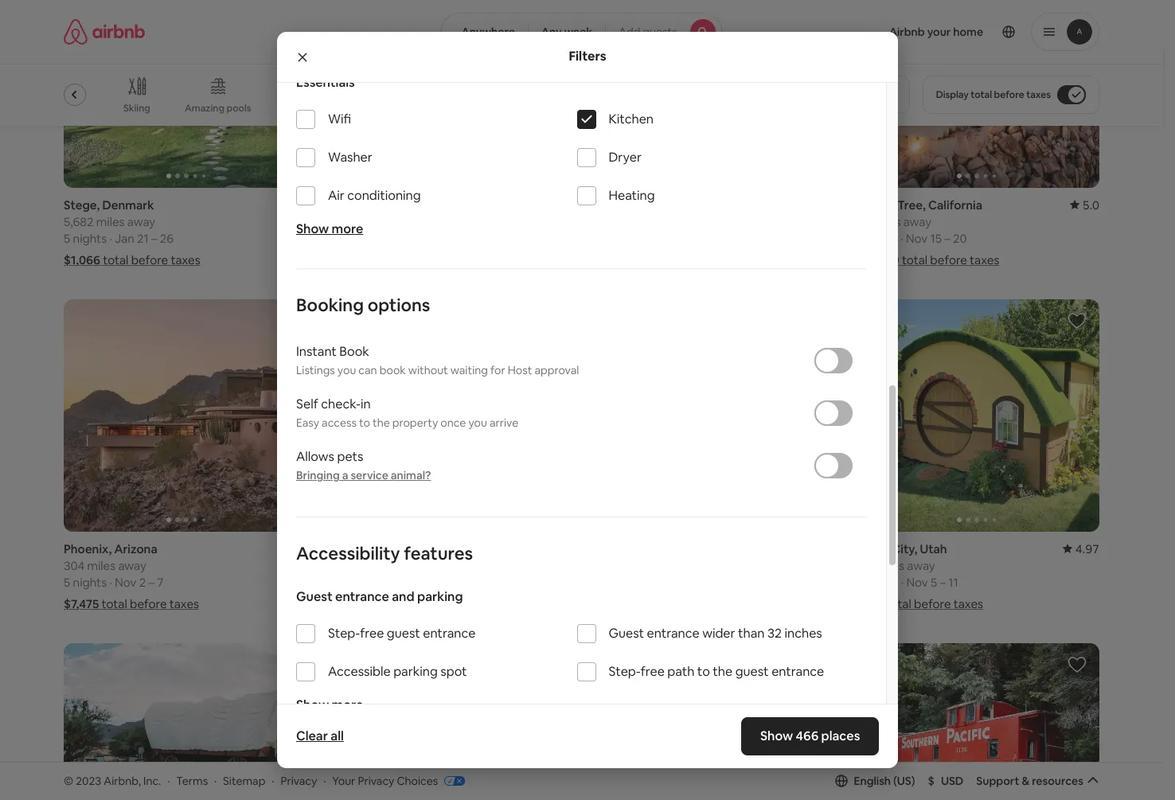Task type: vqa. For each thing, say whether or not it's contained in the screenshot.
a
yes



Task type: describe. For each thing, give the bounding box(es) containing it.
service
[[351, 468, 388, 483]]

show inside "button"
[[545, 704, 574, 718]]

cedar
[[855, 541, 890, 556]]

entrance up path
[[647, 625, 700, 642]]

display total before taxes
[[936, 88, 1051, 101]]

taxes inside cedar city, utah 414 miles away 6 nights · nov 5 – 11 total before taxes
[[954, 596, 983, 611]]

miles inside phoenix, arizona 304 miles away 5 nights · nov 2 – 7 $7,475 total before taxes
[[87, 558, 116, 573]]

drimnin,
[[327, 197, 375, 213]]

304
[[64, 558, 85, 573]]

nights inside cedar city, utah 414 miles away 6 nights · nov 5 – 11 total before taxes
[[865, 575, 899, 590]]

any week
[[541, 25, 593, 39]]

nov inside cedar city, utah 414 miles away 6 nights · nov 5 – 11 total before taxes
[[907, 575, 928, 590]]

guest entrance and parking
[[296, 589, 463, 605]]

5 inside cedar city, utah 414 miles away 6 nights · nov 5 – 11 total before taxes
[[931, 575, 937, 590]]

instant
[[296, 343, 337, 360]]

spot
[[441, 664, 467, 680]]

· right inc.
[[167, 774, 170, 788]]

26
[[160, 231, 174, 246]]

resources
[[1032, 774, 1084, 788]]

5 inside roswell, new mexico 753 miles away 5 nights
[[327, 575, 334, 590]]

terms link
[[176, 774, 208, 788]]

clear all
[[296, 728, 344, 745]]

show left the 466
[[760, 728, 793, 745]]

and
[[392, 589, 415, 605]]

taxes inside joshua tree, california 111 miles away 5 nights · nov 15 – 20 $33,250 total before taxes
[[970, 252, 1000, 267]]

taxes inside button
[[1027, 88, 1051, 101]]

terms · sitemap · privacy ·
[[176, 774, 326, 788]]

phoenix,
[[64, 541, 112, 556]]

air conditioning
[[328, 187, 421, 204]]

taxes inside phoenix, arizona 304 miles away 5 nights · nov 2 – 7 $7,475 total before taxes
[[169, 596, 199, 611]]

total inside phoenix, arizona 304 miles away 5 nights · nov 2 – 7 $7,475 total before taxes
[[102, 596, 127, 611]]

total inside nov 9 – 14 $1,706 total before taxes
[[366, 596, 391, 611]]

ponta delgada, portugal
[[591, 197, 727, 213]]

a
[[342, 468, 348, 483]]

20
[[953, 231, 967, 246]]

dryer
[[609, 149, 642, 166]]

miles inside stege, denmark 5,682 miles away 5 nights · jan 21 – 26 $1,066 total before taxes
[[96, 214, 125, 229]]

new
[[376, 541, 401, 556]]

portugal
[[679, 197, 727, 213]]

amazing
[[185, 102, 225, 115]]

host
[[508, 363, 532, 378]]

inc.
[[143, 774, 161, 788]]

total inside joshua tree, california 111 miles away 5 nights · nov 15 – 20 $33,250 total before taxes
[[902, 252, 928, 267]]

privacy link
[[281, 774, 317, 788]]

delgada,
[[627, 197, 677, 213]]

joshua
[[855, 197, 895, 213]]

profile element
[[741, 0, 1100, 64]]

away inside roswell, new mexico 753 miles away 5 nights
[[381, 558, 409, 573]]

bringing
[[296, 468, 340, 483]]

before inside phoenix, arizona 304 miles away 5 nights · nov 2 – 7 $7,475 total before taxes
[[130, 596, 167, 611]]

tiny homes
[[347, 102, 398, 115]]

english (us)
[[854, 774, 915, 788]]

$33,250
[[855, 252, 900, 267]]

nov inside nov 9 – 14 $1,706 total before taxes
[[379, 575, 400, 590]]

heating
[[609, 187, 655, 204]]

roswell,
[[327, 541, 373, 556]]

add
[[619, 25, 641, 39]]

5 inside phoenix, arizona 304 miles away 5 nights · nov 2 – 7 $7,475 total before taxes
[[64, 575, 70, 590]]

miles inside roswell, new mexico 753 miles away 5 nights
[[350, 558, 378, 573]]

show down 5.0 out of 5 average rating icon
[[296, 221, 329, 238]]

$1,706
[[327, 596, 363, 611]]

arrive
[[490, 416, 519, 430]]

inches
[[785, 625, 822, 642]]

15
[[931, 231, 942, 246]]

city,
[[892, 541, 918, 556]]

stege, denmark 5,682 miles away 5 nights · jan 21 – 26 $1,066 total before taxes
[[64, 197, 200, 267]]

kitchen
[[609, 111, 654, 128]]

drimnin, uk 5,079 miles away 5 nights
[[327, 197, 419, 246]]

booking
[[296, 294, 364, 316]]

entrance down 753
[[335, 589, 389, 605]]

2 more from the top
[[332, 697, 363, 714]]

753
[[327, 558, 347, 573]]

14
[[421, 575, 433, 590]]

add to wishlist: page, arizona image
[[804, 655, 823, 674]]

week
[[564, 25, 593, 39]]

before inside joshua tree, california 111 miles away 5 nights · nov 15 – 20 $33,250 total before taxes
[[930, 252, 967, 267]]

414
[[855, 558, 874, 573]]

domes
[[647, 102, 679, 115]]

approval
[[535, 363, 579, 378]]

32
[[768, 625, 782, 642]]

miles inside joshua tree, california 111 miles away 5 nights · nov 15 – 20 $33,250 total before taxes
[[873, 214, 901, 229]]

2 privacy from the left
[[358, 774, 394, 788]]

all
[[331, 728, 344, 745]]

$1,066
[[64, 252, 100, 267]]

21
[[137, 231, 149, 246]]

step- for step-free path to the guest entrance
[[609, 664, 641, 680]]

1 horizontal spatial guest
[[736, 664, 769, 680]]

without
[[408, 363, 448, 378]]

1 show more button from the top
[[296, 221, 363, 238]]

show map button
[[529, 692, 634, 730]]

anywhere button
[[441, 13, 529, 51]]

air
[[328, 187, 345, 204]]

nights inside joshua tree, california 111 miles away 5 nights · nov 15 – 20 $33,250 total before taxes
[[864, 231, 898, 246]]

allows pets bringing a service animal?
[[296, 449, 431, 483]]

skiing
[[123, 102, 150, 115]]

your privacy choices
[[332, 774, 438, 788]]

features
[[404, 543, 473, 565]]

add to wishlist: cupertino, california image
[[1068, 655, 1087, 674]]

support & resources button
[[977, 774, 1100, 788]]

anywhere
[[461, 25, 515, 39]]

add guests button
[[605, 13, 722, 51]]

1 vertical spatial parking
[[394, 664, 438, 680]]

– inside phoenix, arizona 304 miles away 5 nights · nov 2 – 7 $7,475 total before taxes
[[148, 575, 154, 590]]

roswell, new mexico 753 miles away 5 nights
[[327, 541, 444, 590]]

11
[[949, 575, 959, 590]]

nov 9 – 14 $1,706 total before taxes
[[327, 575, 463, 611]]

0 vertical spatial parking
[[417, 589, 463, 605]]

wider
[[702, 625, 735, 642]]

taxes inside stege, denmark 5,682 miles away 5 nights · jan 21 – 26 $1,066 total before taxes
[[171, 252, 200, 267]]

accessibility
[[296, 543, 400, 565]]

allows
[[296, 449, 334, 465]]

cedar city, utah 414 miles away 6 nights · nov 5 – 11 total before taxes
[[855, 541, 983, 611]]

6
[[855, 575, 862, 590]]

miles inside the drimnin, uk 5,079 miles away 5 nights
[[359, 214, 388, 229]]

step-free path to the guest entrance
[[609, 664, 824, 680]]

$
[[928, 774, 935, 788]]

wifi
[[328, 111, 351, 128]]

entrance down inches
[[772, 664, 824, 680]]

any
[[541, 25, 562, 39]]

total inside display total before taxes button
[[971, 88, 992, 101]]

choices
[[397, 774, 438, 788]]

away inside the drimnin, uk 5,079 miles away 5 nights
[[390, 214, 419, 229]]

1 more from the top
[[332, 221, 363, 238]]

5.0 out of 5 average rating image
[[279, 197, 308, 213]]



Task type: locate. For each thing, give the bounding box(es) containing it.
before inside nov 9 – 14 $1,706 total before taxes
[[394, 596, 431, 611]]

5 left 11
[[931, 575, 937, 590]]

0 horizontal spatial the
[[373, 416, 390, 430]]

5 down 5,079
[[327, 231, 334, 246]]

group containing mansions
[[45, 64, 846, 126]]

away down tree,
[[904, 214, 932, 229]]

airbnb,
[[104, 774, 141, 788]]

support
[[977, 774, 1020, 788]]

self
[[296, 396, 318, 413]]

guest for guest entrance wider than 32 inches
[[609, 625, 644, 642]]

1 privacy from the left
[[281, 774, 317, 788]]

$ usd
[[928, 774, 964, 788]]

away down new
[[381, 558, 409, 573]]

accessible
[[328, 664, 391, 680]]

5 down 753
[[327, 575, 334, 590]]

add to wishlist: sandy valley, nevada image
[[277, 655, 296, 674]]

show up clear
[[296, 697, 329, 714]]

miles down "phoenix,"
[[87, 558, 116, 573]]

show more button up all
[[296, 697, 363, 714]]

nov left 2
[[115, 575, 137, 590]]

111
[[855, 214, 870, 229]]

©
[[64, 774, 73, 788]]

total right display
[[971, 88, 992, 101]]

1 horizontal spatial 5.0 out of 5 average rating image
[[1070, 197, 1100, 213]]

before down 2
[[130, 596, 167, 611]]

group
[[45, 64, 846, 126], [64, 299, 308, 532], [327, 299, 572, 532], [591, 299, 836, 532], [855, 299, 1100, 532], [64, 643, 308, 800], [327, 643, 572, 800], [591, 643, 836, 800], [855, 643, 1100, 800]]

· right the terms link
[[214, 774, 217, 788]]

5 inside joshua tree, california 111 miles away 5 nights · nov 15 – 20 $33,250 total before taxes
[[855, 231, 862, 246]]

entrance up spot
[[423, 625, 476, 642]]

– left 7
[[148, 575, 154, 590]]

guest down and
[[387, 625, 420, 642]]

5.0 for phoenix, arizona 304 miles away 5 nights · nov 2 – 7 $7,475 total before taxes
[[291, 541, 308, 556]]

free down guest entrance and parking
[[360, 625, 384, 642]]

– inside joshua tree, california 111 miles away 5 nights · nov 15 – 20 $33,250 total before taxes
[[945, 231, 951, 246]]

nights inside stege, denmark 5,682 miles away 5 nights · jan 21 – 26 $1,066 total before taxes
[[73, 231, 107, 246]]

the left property
[[373, 416, 390, 430]]

5 inside the drimnin, uk 5,079 miles away 5 nights
[[327, 231, 334, 246]]

miles down uk
[[359, 214, 388, 229]]

nights down 5,682
[[73, 231, 107, 246]]

0 vertical spatial more
[[332, 221, 363, 238]]

total right $33,250
[[902, 252, 928, 267]]

· inside phoenix, arizona 304 miles away 5 nights · nov 2 – 7 $7,475 total before taxes
[[109, 575, 112, 590]]

1 show more from the top
[[296, 221, 363, 238]]

show map
[[545, 704, 599, 718]]

can
[[359, 363, 377, 378]]

the inside self check-in easy access to the property once you arrive
[[373, 416, 390, 430]]

more up all
[[332, 697, 363, 714]]

display total before taxes button
[[923, 76, 1100, 114]]

english
[[854, 774, 891, 788]]

you
[[338, 363, 356, 378], [469, 416, 487, 430]]

1 vertical spatial more
[[332, 697, 363, 714]]

· inside joshua tree, california 111 miles away 5 nights · nov 15 – 20 $33,250 total before taxes
[[901, 231, 904, 246]]

–
[[151, 231, 157, 246], [945, 231, 951, 246], [148, 575, 154, 590], [412, 575, 418, 590], [940, 575, 946, 590]]

total inside stege, denmark 5,682 miles away 5 nights · jan 21 – 26 $1,066 total before taxes
[[103, 252, 129, 267]]

book
[[340, 343, 369, 360]]

before inside button
[[994, 88, 1025, 101]]

show more button down drimnin,
[[296, 221, 363, 238]]

away down uk
[[390, 214, 419, 229]]

privacy
[[281, 774, 317, 788], [358, 774, 394, 788]]

essentials
[[296, 74, 355, 91]]

show
[[296, 221, 329, 238], [296, 697, 329, 714], [545, 704, 574, 718], [760, 728, 793, 745]]

you right once
[[469, 416, 487, 430]]

1 vertical spatial 5.0 out of 5 average rating image
[[279, 541, 308, 556]]

nov inside joshua tree, california 111 miles away 5 nights · nov 15 – 20 $33,250 total before taxes
[[906, 231, 928, 246]]

show more up all
[[296, 697, 363, 714]]

property
[[392, 416, 438, 430]]

1 horizontal spatial free
[[641, 664, 665, 680]]

$7,475
[[64, 596, 99, 611]]

nights inside roswell, new mexico 753 miles away 5 nights
[[337, 575, 371, 590]]

0 horizontal spatial step-
[[328, 625, 360, 642]]

nights up $33,250
[[864, 231, 898, 246]]

2023
[[76, 774, 101, 788]]

5.0 out of 5 average rating image
[[1070, 197, 1100, 213], [279, 541, 308, 556]]

1 vertical spatial free
[[641, 664, 665, 680]]

5 down 5,682
[[64, 231, 70, 246]]

1 horizontal spatial step-
[[609, 664, 641, 680]]

5 down 304
[[64, 575, 70, 590]]

miles down joshua
[[873, 214, 901, 229]]

show more down drimnin,
[[296, 221, 363, 238]]

pools
[[227, 102, 251, 115]]

guest down than
[[736, 664, 769, 680]]

to right path
[[697, 664, 710, 680]]

0 vertical spatial guest
[[387, 625, 420, 642]]

– inside nov 9 – 14 $1,706 total before taxes
[[412, 575, 418, 590]]

5 inside stege, denmark 5,682 miles away 5 nights · jan 21 – 26 $1,066 total before taxes
[[64, 231, 70, 246]]

1 vertical spatial show more
[[296, 697, 363, 714]]

mexico
[[404, 541, 444, 556]]

free left path
[[641, 664, 665, 680]]

once
[[441, 416, 466, 430]]

nights right 6
[[865, 575, 899, 590]]

0 vertical spatial step-
[[328, 625, 360, 642]]

miles down roswell,
[[350, 558, 378, 573]]

add to wishlist: cedar city, utah image
[[1068, 311, 1087, 330]]

0 horizontal spatial 5.0 out of 5 average rating image
[[279, 541, 308, 556]]

– right 15
[[945, 231, 951, 246]]

instant book listings you can book without waiting for host approval
[[296, 343, 579, 378]]

entrance
[[335, 589, 389, 605], [423, 625, 476, 642], [647, 625, 700, 642], [772, 664, 824, 680]]

away inside joshua tree, california 111 miles away 5 nights · nov 15 – 20 $33,250 total before taxes
[[904, 214, 932, 229]]

tree,
[[898, 197, 926, 213]]

add to wishlist: phoenix, arizona image
[[277, 311, 296, 330]]

you down book
[[338, 363, 356, 378]]

taxes
[[1027, 88, 1051, 101], [171, 252, 200, 267], [970, 252, 1000, 267], [169, 596, 199, 611], [433, 596, 463, 611], [954, 596, 983, 611]]

1 vertical spatial guest
[[736, 664, 769, 680]]

0 vertical spatial free
[[360, 625, 384, 642]]

5.0 out of 5 average rating image for joshua tree, california 111 miles away 5 nights · nov 15 – 20 $33,250 total before taxes
[[1070, 197, 1100, 213]]

4.97 out of 5 average rating image
[[1063, 541, 1100, 556]]

0 vertical spatial you
[[338, 363, 356, 378]]

– inside cedar city, utah 414 miles away 6 nights · nov 5 – 11 total before taxes
[[940, 575, 946, 590]]

0 horizontal spatial guest
[[387, 625, 420, 642]]

trending
[[279, 102, 319, 115]]

you inside self check-in easy access to the property once you arrive
[[469, 416, 487, 430]]

guest entrance wider than 32 inches
[[609, 625, 822, 642]]

0 horizontal spatial privacy
[[281, 774, 317, 788]]

1 horizontal spatial privacy
[[358, 774, 394, 788]]

step-free guest entrance
[[328, 625, 476, 642]]

miles
[[96, 214, 125, 229], [359, 214, 388, 229], [873, 214, 901, 229], [87, 558, 116, 573], [350, 558, 378, 573], [876, 558, 905, 573]]

1 vertical spatial guest
[[609, 625, 644, 642]]

before down 9
[[394, 596, 431, 611]]

1 vertical spatial show more button
[[296, 697, 363, 714]]

to down in
[[359, 416, 370, 430]]

total left and
[[366, 596, 391, 611]]

show 466 places
[[760, 728, 860, 745]]

nights inside phoenix, arizona 304 miles away 5 nights · nov 2 – 7 $7,475 total before taxes
[[73, 575, 107, 590]]

washer
[[328, 149, 372, 166]]

filters
[[569, 48, 606, 65]]

5.0 for stege, denmark 5,682 miles away 5 nights · jan 21 – 26 $1,066 total before taxes
[[291, 197, 308, 213]]

more down drimnin,
[[332, 221, 363, 238]]

clear
[[296, 728, 328, 745]]

display
[[936, 88, 969, 101]]

– inside stege, denmark 5,682 miles away 5 nights · jan 21 – 26 $1,066 total before taxes
[[151, 231, 157, 246]]

step- left path
[[609, 664, 641, 680]]

show 466 places link
[[741, 718, 879, 756]]

· inside cedar city, utah 414 miles away 6 nights · nov 5 – 11 total before taxes
[[901, 575, 904, 590]]

0 vertical spatial show more button
[[296, 221, 363, 238]]

total down the 'city,'
[[886, 596, 912, 611]]

total right $7,475 in the bottom of the page
[[102, 596, 127, 611]]

clear all button
[[288, 721, 352, 753]]

0 horizontal spatial to
[[359, 416, 370, 430]]

5.0
[[291, 197, 308, 213], [1083, 197, 1100, 213], [291, 541, 308, 556]]

– right 21 on the top of the page
[[151, 231, 157, 246]]

· left 2
[[109, 575, 112, 590]]

sitemap
[[223, 774, 265, 788]]

None search field
[[441, 13, 722, 51]]

nights down 5,079
[[337, 231, 371, 246]]

parking right 9
[[417, 589, 463, 605]]

to inside self check-in easy access to the property once you arrive
[[359, 416, 370, 430]]

sitemap link
[[223, 774, 265, 788]]

· up total before taxes button
[[901, 575, 904, 590]]

mansions
[[46, 102, 88, 115]]

denmark
[[102, 197, 154, 213]]

show more button
[[296, 221, 363, 238], [296, 697, 363, 714]]

1 horizontal spatial the
[[713, 664, 733, 680]]

2 show more button from the top
[[296, 697, 363, 714]]

0 vertical spatial show more
[[296, 221, 363, 238]]

2
[[139, 575, 146, 590]]

0 vertical spatial the
[[373, 416, 390, 430]]

· left jan
[[109, 231, 112, 246]]

guest for guest entrance and parking
[[296, 589, 333, 605]]

nights up $1,706
[[337, 575, 371, 590]]

5
[[64, 231, 70, 246], [327, 231, 334, 246], [855, 231, 862, 246], [64, 575, 70, 590], [327, 575, 334, 590], [931, 575, 937, 590]]

1 horizontal spatial to
[[697, 664, 710, 680]]

jan
[[115, 231, 134, 246]]

free for path
[[641, 664, 665, 680]]

miles down the 'city,'
[[876, 558, 905, 573]]

· left your
[[323, 774, 326, 788]]

1 vertical spatial step-
[[609, 664, 641, 680]]

0 vertical spatial guest
[[296, 589, 333, 605]]

before right display
[[994, 88, 1025, 101]]

away down arizona
[[118, 558, 146, 573]]

privacy right your
[[358, 774, 394, 788]]

before
[[994, 88, 1025, 101], [131, 252, 168, 267], [930, 252, 967, 267], [130, 596, 167, 611], [394, 596, 431, 611], [914, 596, 951, 611]]

before inside stege, denmark 5,682 miles away 5 nights · jan 21 – 26 $1,066 total before taxes
[[131, 252, 168, 267]]

you inside instant book listings you can book without waiting for host approval
[[338, 363, 356, 378]]

total
[[971, 88, 992, 101], [103, 252, 129, 267], [902, 252, 928, 267], [102, 596, 127, 611], [366, 596, 391, 611], [886, 596, 912, 611]]

parking left spot
[[394, 664, 438, 680]]

guest
[[296, 589, 333, 605], [609, 625, 644, 642]]

your
[[332, 774, 355, 788]]

total down jan
[[103, 252, 129, 267]]

show left map
[[545, 704, 574, 718]]

nights inside the drimnin, uk 5,079 miles away 5 nights
[[337, 231, 371, 246]]

conditioning
[[347, 187, 421, 204]]

1 horizontal spatial guest
[[609, 625, 644, 642]]

2 show more from the top
[[296, 697, 363, 714]]

nov left 15
[[906, 231, 928, 246]]

access
[[322, 416, 357, 430]]

self check-in easy access to the property once you arrive
[[296, 396, 519, 430]]

1 horizontal spatial you
[[469, 416, 487, 430]]

0 vertical spatial to
[[359, 416, 370, 430]]

nov inside phoenix, arizona 304 miles away 5 nights · nov 2 – 7 $7,475 total before taxes
[[115, 575, 137, 590]]

accessible parking spot
[[328, 664, 467, 680]]

5 down 111
[[855, 231, 862, 246]]

miles inside cedar city, utah 414 miles away 6 nights · nov 5 – 11 total before taxes
[[876, 558, 905, 573]]

ponta
[[591, 197, 624, 213]]

none search field containing anywhere
[[441, 13, 722, 51]]

before down the 20
[[930, 252, 967, 267]]

· left 15
[[901, 231, 904, 246]]

total inside cedar city, utah 414 miles away 6 nights · nov 5 – 11 total before taxes
[[886, 596, 912, 611]]

to
[[359, 416, 370, 430], [697, 664, 710, 680]]

0 vertical spatial 5.0 out of 5 average rating image
[[1070, 197, 1100, 213]]

privacy left your
[[281, 774, 317, 788]]

terms
[[176, 774, 208, 788]]

path
[[668, 664, 695, 680]]

any week button
[[528, 13, 606, 51]]

booking options
[[296, 294, 430, 316]]

1 vertical spatial you
[[469, 416, 487, 430]]

nights down 304
[[73, 575, 107, 590]]

arizona
[[114, 541, 157, 556]]

bringing a service animal? button
[[296, 468, 431, 483]]

1 vertical spatial the
[[713, 664, 733, 680]]

free for guest
[[360, 625, 384, 642]]

– left 11
[[940, 575, 946, 590]]

the down wider
[[713, 664, 733, 680]]

filters dialog
[[277, 3, 898, 768]]

taxes inside nov 9 – 14 $1,706 total before taxes
[[433, 596, 463, 611]]

away up 21 on the top of the page
[[127, 214, 155, 229]]

easy
[[296, 416, 319, 430]]

5.0 out of 5 average rating image for phoenix, arizona 304 miles away 5 nights · nov 2 – 7 $7,475 total before taxes
[[279, 541, 308, 556]]

– right 9
[[412, 575, 418, 590]]

before down 11
[[914, 596, 951, 611]]

before inside cedar city, utah 414 miles away 6 nights · nov 5 – 11 total before taxes
[[914, 596, 951, 611]]

stege,
[[64, 197, 100, 213]]

amazing pools
[[185, 102, 251, 115]]

for
[[490, 363, 505, 378]]

nov left 9
[[379, 575, 400, 590]]

show more
[[296, 221, 363, 238], [296, 697, 363, 714]]

1 vertical spatial to
[[697, 664, 710, 680]]

0 horizontal spatial guest
[[296, 589, 333, 605]]

miles up jan
[[96, 214, 125, 229]]

· left privacy link
[[272, 774, 274, 788]]

before down 21 on the top of the page
[[131, 252, 168, 267]]

away inside phoenix, arizona 304 miles away 5 nights · nov 2 – 7 $7,475 total before taxes
[[118, 558, 146, 573]]

nov up total before taxes button
[[907, 575, 928, 590]]

step- for step-free guest entrance
[[328, 625, 360, 642]]

0 horizontal spatial free
[[360, 625, 384, 642]]

· inside stege, denmark 5,682 miles away 5 nights · jan 21 – 26 $1,066 total before taxes
[[109, 231, 112, 246]]

away down utah
[[907, 558, 935, 573]]

step- down $1,706
[[328, 625, 360, 642]]

0 horizontal spatial you
[[338, 363, 356, 378]]

away inside cedar city, utah 414 miles away 6 nights · nov 5 – 11 total before taxes
[[907, 558, 935, 573]]

support & resources
[[977, 774, 1084, 788]]

away
[[127, 214, 155, 229], [390, 214, 419, 229], [904, 214, 932, 229], [118, 558, 146, 573], [381, 558, 409, 573], [907, 558, 935, 573]]

away inside stege, denmark 5,682 miles away 5 nights · jan 21 – 26 $1,066 total before taxes
[[127, 214, 155, 229]]

uk
[[377, 197, 394, 213]]



